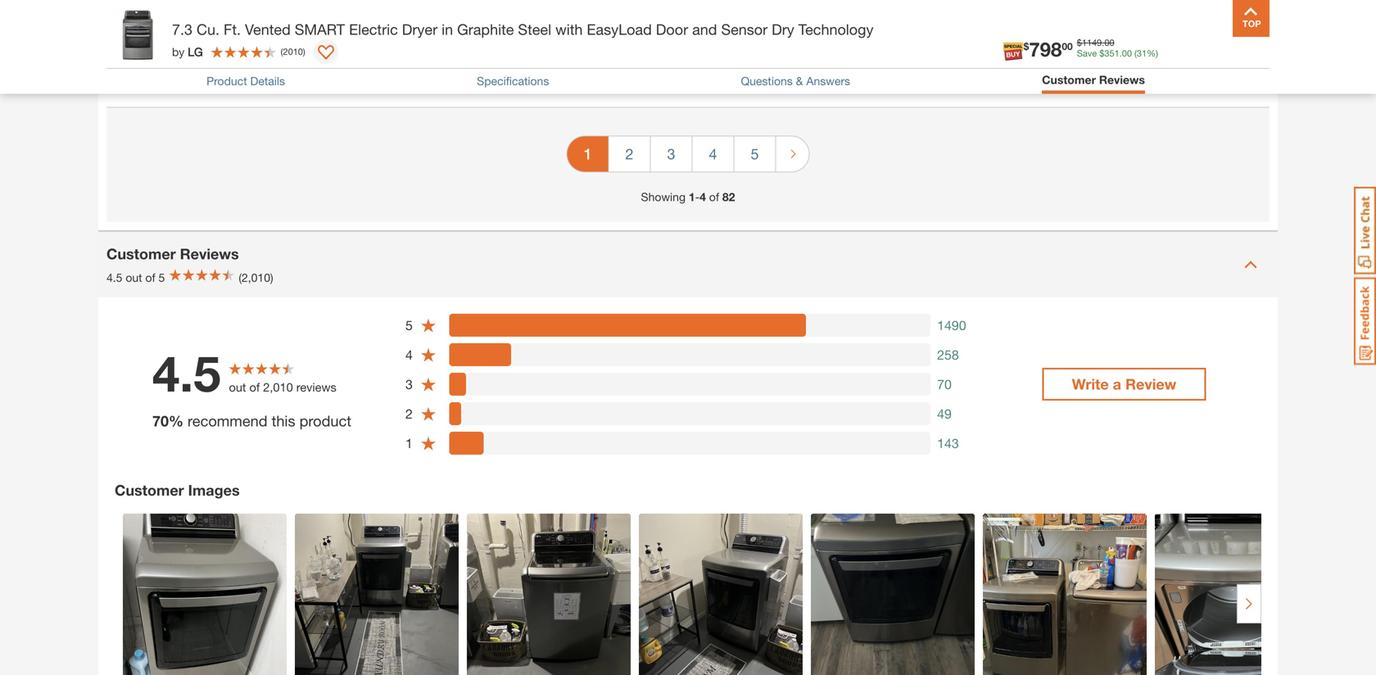 Task type: describe. For each thing, give the bounding box(es) containing it.
1 horizontal spatial 5
[[406, 318, 413, 333]]

1 for 1 answer
[[1148, 58, 1156, 76]]

speed
[[419, 45, 462, 63]]

%
[[169, 412, 184, 430]]

$ 798 00
[[1024, 37, 1073, 61]]

star icon image for 3
[[421, 377, 437, 393]]

graphite
[[457, 20, 514, 38]]

4.5 for 4.5 out of 5
[[107, 271, 122, 285]]

1 horizontal spatial 4
[[700, 190, 706, 204]]

sensor
[[722, 20, 768, 38]]

4 link
[[693, 137, 734, 172]]

q: can you manually dry on low heat setting? speed dry is always high heat, and air dry is always no heat.
[[115, 45, 816, 63]]

air
[[653, 45, 669, 63]]

setting?
[[362, 45, 415, 63]]

$ 1149 . 00 save $ 351 . 00 ( 31 %)
[[1077, 37, 1159, 59]]

1 horizontal spatial .
[[1120, 48, 1123, 59]]

2 is from the left
[[698, 45, 709, 63]]

write
[[1073, 376, 1109, 393]]

1 vertical spatial 1
[[689, 190, 696, 204]]

questions
[[741, 74, 793, 88]]

recommend
[[188, 412, 268, 430]]

this
[[272, 412, 296, 430]]

on
[[281, 45, 298, 63]]

7.3
[[172, 20, 193, 38]]

smart
[[295, 20, 345, 38]]

70 for 70 % recommend this product
[[152, 412, 169, 430]]

1 vertical spatial 2
[[406, 406, 413, 422]]

82
[[723, 190, 736, 204]]

$ for 1149
[[1077, 37, 1083, 48]]

2023
[[212, 75, 238, 89]]

798
[[1030, 37, 1062, 61]]

70 for 70
[[938, 377, 952, 392]]

3 link
[[651, 137, 692, 172]]

( 2010 )
[[281, 46, 306, 57]]

no
[[762, 45, 779, 63]]

1 answer
[[1148, 58, 1216, 76]]

product image image
[[111, 8, 164, 61]]

00 inside $ 798 00
[[1062, 41, 1073, 52]]

1 vertical spatial out
[[229, 380, 246, 394]]

showing 1 - 4 of 82
[[641, 190, 736, 204]]

live chat image
[[1355, 187, 1377, 275]]

2 horizontal spatial 00
[[1123, 48, 1133, 59]]

( inside $ 1149 . 00 save $ 351 . 00 ( 31 %)
[[1135, 48, 1137, 59]]

$ for 798
[[1024, 41, 1030, 52]]

cu.
[[197, 20, 220, 38]]

dry
[[772, 20, 795, 38]]

0 horizontal spatial .
[[1103, 37, 1105, 48]]

manually
[[193, 45, 252, 63]]

4.5 for 4.5
[[152, 344, 221, 402]]

1 horizontal spatial 00
[[1105, 37, 1115, 48]]

high
[[555, 45, 583, 63]]

nov
[[170, 75, 190, 89]]

showing
[[641, 190, 686, 204]]

16,
[[193, 75, 209, 89]]

you
[[165, 45, 189, 63]]

low
[[302, 45, 325, 63]]

navigation containing 2
[[567, 124, 810, 189]]

31
[[1137, 48, 1148, 59]]

answers
[[807, 74, 851, 88]]

0 horizontal spatial customer reviews
[[107, 245, 239, 263]]

answer
[[1161, 58, 1216, 76]]

-
[[696, 190, 700, 204]]

70 % recommend this product
[[152, 412, 352, 430]]

product details
[[207, 74, 285, 88]]

details
[[250, 74, 285, 88]]

7.3 cu. ft. vented smart electric dryer in graphite steel with easyload door and sensor dry technology
[[172, 20, 874, 38]]

nov 16, 2023
[[170, 75, 238, 89]]

top button
[[1233, 0, 1270, 37]]

dryer
[[402, 20, 438, 38]]

reviews
[[296, 380, 337, 394]]

1 vertical spatial 5
[[159, 271, 165, 285]]

vented
[[245, 20, 291, 38]]

351
[[1105, 48, 1120, 59]]

easyload
[[587, 20, 652, 38]]

2 always from the left
[[713, 45, 758, 63]]

door
[[656, 20, 689, 38]]

questions & answers
[[741, 74, 851, 88]]

2 vertical spatial customer
[[115, 482, 184, 499]]

by lg
[[172, 45, 203, 58]]



Task type: vqa. For each thing, say whether or not it's contained in the screenshot.
101
no



Task type: locate. For each thing, give the bounding box(es) containing it.
heat
[[329, 45, 358, 63]]

0 vertical spatial 1
[[1148, 58, 1156, 76]]

0 horizontal spatial $
[[1024, 41, 1030, 52]]

star icon image
[[421, 318, 437, 334], [421, 347, 437, 363], [421, 377, 437, 393], [421, 406, 437, 422], [421, 436, 437, 452]]

q:
[[115, 45, 130, 63]]

1 always from the left
[[506, 45, 551, 63]]

0 horizontal spatial 4
[[406, 347, 413, 363]]

display image
[[318, 45, 334, 61]]

3
[[668, 145, 676, 163], [406, 377, 413, 392]]

customer images
[[115, 482, 240, 499]]

out
[[126, 271, 142, 285], [229, 380, 246, 394]]

0 horizontal spatial 4.5
[[107, 271, 122, 285]]

star icon image for 4
[[421, 347, 437, 363]]

4 star icon image from the top
[[421, 406, 437, 422]]

can
[[134, 45, 161, 63]]

3 dry from the left
[[673, 45, 694, 63]]

customer left images
[[115, 482, 184, 499]]

0 vertical spatial 4
[[709, 145, 718, 163]]

and
[[693, 20, 717, 38], [624, 45, 649, 63]]

0 vertical spatial out
[[126, 271, 142, 285]]

0 horizontal spatial and
[[624, 45, 649, 63]]

save
[[1077, 48, 1098, 59]]

1 vertical spatial and
[[624, 45, 649, 63]]

3 inside navigation
[[668, 145, 676, 163]]

1 horizontal spatial 70
[[938, 377, 952, 392]]

$
[[1077, 37, 1083, 48], [1024, 41, 1030, 52], [1100, 48, 1105, 59]]

1 vertical spatial customer
[[107, 245, 176, 263]]

0 vertical spatial and
[[693, 20, 717, 38]]

0 vertical spatial 4.5
[[107, 271, 122, 285]]

2 horizontal spatial 4
[[709, 145, 718, 163]]

( left )
[[281, 46, 283, 57]]

customer reviews up 4.5 out of 5
[[107, 245, 239, 263]]

1 vertical spatial customer reviews
[[107, 245, 239, 263]]

1 for 1
[[406, 436, 413, 451]]

technology
[[799, 20, 874, 38]]

and left air
[[624, 45, 649, 63]]

specifications button
[[477, 74, 549, 88], [477, 74, 549, 88]]

out of 2,010 reviews
[[229, 380, 337, 394]]

$ right $ 798 00
[[1077, 37, 1083, 48]]

1149
[[1083, 37, 1103, 48]]

70 up 49
[[938, 377, 952, 392]]

questions & answers button
[[741, 74, 851, 88], [741, 74, 851, 88]]

258
[[938, 347, 960, 363]]

0 horizontal spatial of
[[145, 271, 155, 285]]

&
[[796, 74, 804, 88]]

and inside questions element
[[624, 45, 649, 63]]

product
[[300, 412, 352, 430]]

1 vertical spatial reviews
[[180, 245, 239, 263]]

heat.
[[783, 45, 816, 63]]

1 horizontal spatial (
[[1135, 48, 1137, 59]]

customer reviews
[[1043, 73, 1146, 86], [107, 245, 239, 263]]

2 link
[[609, 137, 650, 172]]

00 left 31
[[1123, 48, 1133, 59]]

1 vertical spatial 70
[[152, 412, 169, 430]]

1 horizontal spatial out
[[229, 380, 246, 394]]

1 horizontal spatial $
[[1077, 37, 1083, 48]]

0 horizontal spatial out
[[126, 271, 142, 285]]

review
[[1126, 376, 1177, 393]]

feedback link image
[[1355, 277, 1377, 366]]

customer down save
[[1043, 73, 1097, 86]]

1 horizontal spatial and
[[693, 20, 717, 38]]

write a review
[[1073, 376, 1177, 393]]

0 horizontal spatial always
[[506, 45, 551, 63]]

1
[[1148, 58, 1156, 76], [689, 190, 696, 204], [406, 436, 413, 451]]

1 horizontal spatial 2
[[626, 145, 634, 163]]

0 vertical spatial customer reviews
[[1043, 73, 1146, 86]]

specifications
[[477, 74, 549, 88]]

5 link
[[735, 137, 776, 172]]

electric
[[349, 20, 398, 38]]

3 star icon image from the top
[[421, 377, 437, 393]]

( left %)
[[1135, 48, 1137, 59]]

customer
[[1043, 73, 1097, 86], [107, 245, 176, 263], [115, 482, 184, 499]]

2 horizontal spatial of
[[710, 190, 720, 204]]

0 horizontal spatial dry
[[256, 45, 277, 63]]

1 horizontal spatial of
[[250, 380, 260, 394]]

dry
[[256, 45, 277, 63], [466, 45, 487, 63], [673, 45, 694, 63]]

0 horizontal spatial 3
[[406, 377, 413, 392]]

images
[[188, 482, 240, 499]]

0 vertical spatial 3
[[668, 145, 676, 163]]

2 horizontal spatial $
[[1100, 48, 1105, 59]]

dry down graphite at the left top of the page
[[466, 45, 487, 63]]

a
[[1114, 376, 1122, 393]]

2 vertical spatial 5
[[406, 318, 413, 333]]

%)
[[1148, 48, 1159, 59]]

0 horizontal spatial reviews
[[180, 245, 239, 263]]

1 is from the left
[[491, 45, 502, 63]]

in
[[442, 20, 453, 38]]

star icon image for 1
[[421, 436, 437, 452]]

5 star icon image from the top
[[421, 436, 437, 452]]

of
[[710, 190, 720, 204], [145, 271, 155, 285], [250, 380, 260, 394]]

0 vertical spatial 5
[[751, 145, 759, 163]]

2 dry from the left
[[466, 45, 487, 63]]

navigation
[[567, 124, 810, 189]]

2 star icon image from the top
[[421, 347, 437, 363]]

1 horizontal spatial always
[[713, 45, 758, 63]]

. left 31
[[1120, 48, 1123, 59]]

1 star icon image from the top
[[421, 318, 437, 334]]

0 vertical spatial reviews
[[1100, 73, 1146, 86]]

5
[[751, 145, 759, 163], [159, 271, 165, 285], [406, 318, 413, 333]]

1 inside questions element
[[1148, 58, 1156, 76]]

0 vertical spatial 2
[[626, 145, 634, 163]]

caret image
[[1245, 258, 1258, 271]]

2 horizontal spatial dry
[[673, 45, 694, 63]]

product
[[207, 74, 247, 88]]

2 vertical spatial 4
[[406, 347, 413, 363]]

4 inside navigation
[[709, 145, 718, 163]]

(
[[281, 46, 283, 57], [1135, 48, 1137, 59]]

1 vertical spatial 3
[[406, 377, 413, 392]]

2
[[626, 145, 634, 163], [406, 406, 413, 422]]

is right air
[[698, 45, 709, 63]]

customer reviews down save
[[1043, 73, 1146, 86]]

(2,010)
[[239, 271, 273, 285]]

2,010
[[263, 380, 293, 394]]

1 dry from the left
[[256, 45, 277, 63]]

2 vertical spatial 1
[[406, 436, 413, 451]]

4
[[709, 145, 718, 163], [700, 190, 706, 204], [406, 347, 413, 363]]

always
[[506, 45, 551, 63], [713, 45, 758, 63]]

heat,
[[587, 45, 620, 63]]

70
[[938, 377, 952, 392], [152, 412, 169, 430]]

1 vertical spatial 4.5
[[152, 344, 221, 402]]

star icon image for 2
[[421, 406, 437, 422]]

customer reviews button
[[1043, 73, 1146, 90], [1043, 73, 1146, 86]]

143
[[938, 436, 960, 451]]

is down graphite at the left top of the page
[[491, 45, 502, 63]]

2 horizontal spatial 1
[[1148, 58, 1156, 76]]

dry right air
[[673, 45, 694, 63]]

$ left save
[[1024, 41, 1030, 52]]

0 horizontal spatial is
[[491, 45, 502, 63]]

star icon image for 5
[[421, 318, 437, 334]]

1 horizontal spatial dry
[[466, 45, 487, 63]]

$ inside $ 798 00
[[1024, 41, 1030, 52]]

and right door
[[693, 20, 717, 38]]

2010
[[283, 46, 303, 57]]

0 vertical spatial 70
[[938, 377, 952, 392]]

2 inside 2 link
[[626, 145, 634, 163]]

1 horizontal spatial is
[[698, 45, 709, 63]]

4.5
[[107, 271, 122, 285], [152, 344, 221, 402]]

0 horizontal spatial 2
[[406, 406, 413, 422]]

2 horizontal spatial 5
[[751, 145, 759, 163]]

.
[[1103, 37, 1105, 48], [1120, 48, 1123, 59]]

0 vertical spatial of
[[710, 190, 720, 204]]

1 vertical spatial 4
[[700, 190, 706, 204]]

0 horizontal spatial 5
[[159, 271, 165, 285]]

ft.
[[224, 20, 241, 38]]

00 right 1149
[[1105, 37, 1115, 48]]

00 left save
[[1062, 41, 1073, 52]]

2 vertical spatial of
[[250, 380, 260, 394]]

by
[[172, 45, 185, 58]]

customer up 4.5 out of 5
[[107, 245, 176, 263]]

. right save
[[1103, 37, 1105, 48]]

1 vertical spatial of
[[145, 271, 155, 285]]

always down 7.3 cu. ft. vented smart electric dryer in graphite steel with easyload door and sensor dry technology
[[506, 45, 551, 63]]

steel
[[518, 20, 552, 38]]

1 horizontal spatial reviews
[[1100, 73, 1146, 86]]

0 vertical spatial customer
[[1043, 73, 1097, 86]]

questions element
[[107, 0, 1270, 108]]

70 left recommend at the left bottom of page
[[152, 412, 169, 430]]

0 horizontal spatial 00
[[1062, 41, 1073, 52]]

49
[[938, 406, 952, 422]]

write a review button
[[1043, 368, 1207, 401]]

1 horizontal spatial 1
[[689, 190, 696, 204]]

$ right save
[[1100, 48, 1105, 59]]

1 horizontal spatial 4.5
[[152, 344, 221, 402]]

always down sensor
[[713, 45, 758, 63]]

lg
[[188, 45, 203, 58]]

dry left on
[[256, 45, 277, 63]]

)
[[303, 46, 306, 57]]

product details button
[[207, 74, 285, 88], [207, 74, 285, 88]]

0 horizontal spatial 70
[[152, 412, 169, 430]]

1490
[[938, 318, 967, 333]]

0 horizontal spatial 1
[[406, 436, 413, 451]]

with
[[556, 20, 583, 38]]

4.5 out of 5
[[107, 271, 165, 285]]

reviews down 351
[[1100, 73, 1146, 86]]

1 horizontal spatial 3
[[668, 145, 676, 163]]

1 horizontal spatial customer reviews
[[1043, 73, 1146, 86]]

0 horizontal spatial (
[[281, 46, 283, 57]]

reviews up (2,010)
[[180, 245, 239, 263]]



